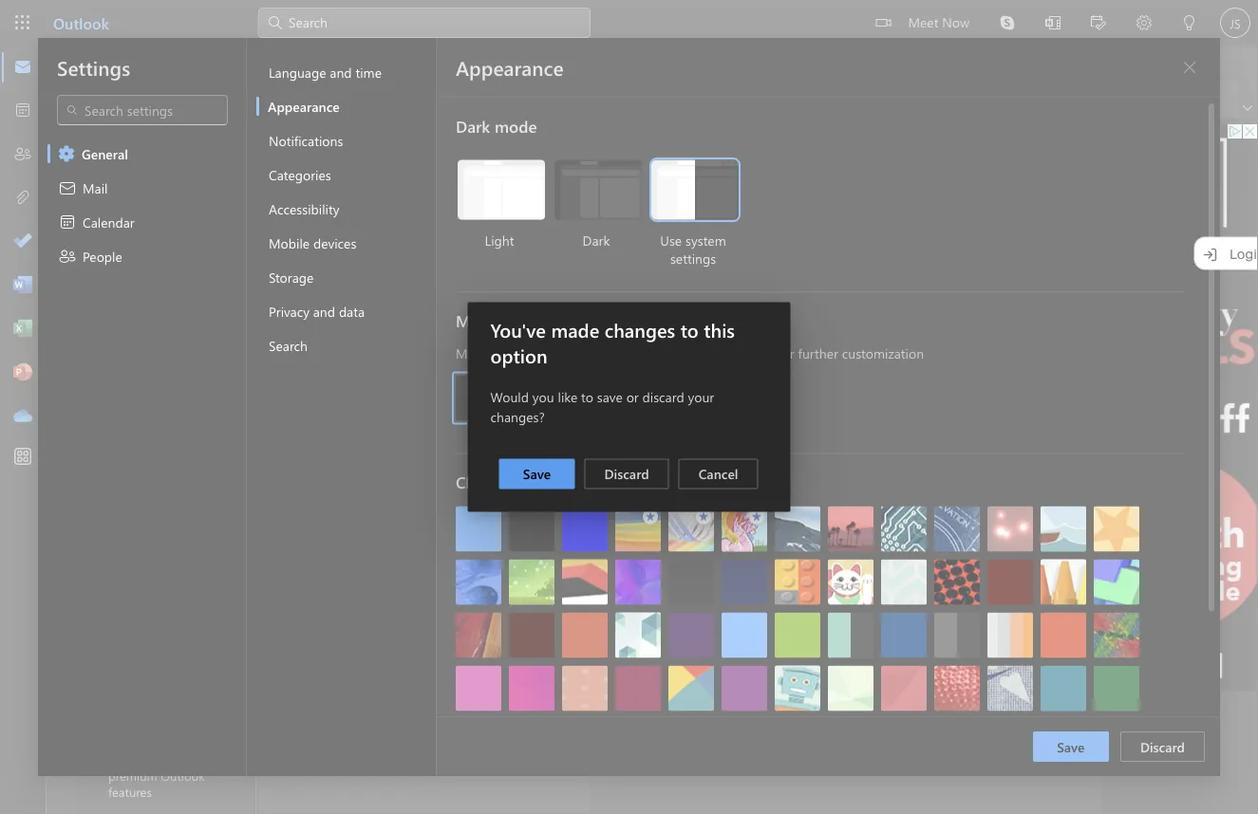 Task type: vqa. For each thing, say whether or not it's contained in the screenshot.
the 
yes



Task type: describe. For each thing, give the bounding box(es) containing it.
-
[[426, 197, 431, 215]]

home
[[109, 51, 144, 69]]

this
[[704, 318, 735, 343]]

of
[[318, 308, 330, 325]]


[[876, 15, 891, 30]]

metal
[[354, 197, 389, 215]]

your inside all done for the day enjoy your empty inbox.
[[389, 740, 415, 758]]

take
[[815, 503, 842, 521]]

metaldecking.com image
[[284, 181, 315, 212]]

confirm
[[308, 384, 355, 401]]

inbox.
[[460, 740, 495, 758]]

get for get started
[[270, 266, 291, 284]]

products
[[514, 197, 568, 215]]

inbox
[[325, 136, 364, 156]]

home button
[[94, 46, 159, 75]]

for inside you're going places. take outlook with you for free. scan the qr code with your phone camera to download outlook mobile
[[954, 503, 972, 521]]

zone
[[388, 384, 416, 401]]

all done for the day enjoy your empty inbox.
[[354, 715, 495, 758]]

places.
[[771, 503, 812, 521]]

premium outlook features button
[[68, 725, 256, 815]]

get outlook mobile
[[308, 498, 423, 515]]

you've made changes to this option dialog
[[0, 0, 1258, 815]]

complete
[[345, 308, 399, 325]]

m
[[293, 188, 306, 205]]

favorites
[[114, 135, 175, 155]]


[[87, 137, 103, 152]]

word image
[[13, 276, 32, 295]]

you inside would you like to save or discard your changes?
[[533, 388, 554, 405]]

csm
[[323, 197, 351, 215]]


[[65, 53, 85, 73]]

like
[[558, 388, 578, 405]]

 button
[[56, 47, 94, 79]]


[[277, 308, 296, 327]]

0
[[308, 308, 315, 325]]

you inside you're going places. take outlook with you for free. scan the qr code with your phone camera to download outlook mobile
[[928, 503, 950, 521]]

ad inside message list "section"
[[508, 180, 519, 193]]

left-rail-appbar navigation
[[4, 46, 42, 439]]

started
[[294, 266, 337, 284]]

more apps image
[[13, 448, 32, 467]]

outlook banner
[[0, 0, 1258, 46]]

cancel button
[[679, 459, 758, 489]]

 button
[[545, 137, 575, 163]]

6
[[334, 308, 341, 325]]

made
[[551, 318, 599, 343]]

day
[[463, 715, 484, 733]]

would
[[490, 388, 529, 405]]

your inside would you like to save or discard your changes?
[[688, 388, 714, 405]]

you've made changes to this option
[[490, 318, 735, 368]]


[[277, 346, 296, 365]]

1 horizontal spatial ad
[[1111, 697, 1123, 710]]

powerpoint image
[[13, 364, 32, 383]]

save
[[523, 465, 551, 483]]

your inside you're going places. take outlook with you for free. scan the qr code with your phone camera to download outlook mobile
[[772, 531, 798, 548]]

discard
[[604, 465, 649, 483]]

features
[[108, 784, 152, 801]]

get started
[[270, 266, 337, 284]]

1 vertical spatial with
[[743, 531, 768, 548]]

people image
[[13, 145, 32, 164]]

changes
[[605, 318, 675, 343]]

layout group
[[306, 80, 493, 114]]

you're going places. take outlook with you for free. scan the qr code with your phone camera to download outlook mobile
[[635, 503, 1058, 548]]

choose
[[308, 346, 352, 363]]



Task type: locate. For each thing, give the bounding box(es) containing it.
you've made changes to this option document
[[0, 0, 1258, 815]]

 view settings
[[67, 89, 168, 108]]

get up the upgrade
[[308, 498, 328, 515]]

ad up quality
[[508, 180, 519, 193]]

outlook link
[[53, 0, 109, 46]]

365
[[437, 536, 459, 553]]

for inside all done for the day enjoy your empty inbox.
[[418, 715, 436, 733]]

1 horizontal spatial for
[[954, 503, 972, 521]]


[[67, 89, 86, 108]]

look
[[385, 346, 411, 363]]

 button
[[558, 260, 589, 291]]

0 vertical spatial you
[[533, 388, 554, 405]]

to do image
[[13, 233, 32, 252]]

choose your look
[[308, 346, 411, 363]]

premium outlook features
[[108, 768, 205, 801]]

outlook inside premium outlook features
[[161, 768, 205, 784]]

0 vertical spatial mobile
[[383, 498, 423, 515]]

0 vertical spatial get
[[270, 266, 291, 284]]

ad left set your advertising preferences image
[[1111, 697, 1123, 710]]

0 horizontal spatial for
[[418, 715, 436, 733]]


[[112, 175, 131, 194]]

with down going
[[743, 531, 768, 548]]

1 horizontal spatial get
[[308, 498, 328, 515]]

you left like
[[533, 388, 554, 405]]

scan
[[635, 531, 663, 548]]

microsoft
[[378, 536, 434, 553]]

qr
[[689, 531, 707, 548]]

tab list
[[94, 46, 273, 75]]

code
[[711, 531, 740, 548]]

outlook up 
[[53, 12, 109, 33]]

cancel
[[698, 465, 738, 483]]

changes?
[[490, 408, 545, 425]]

your down done
[[389, 740, 415, 758]]

calendar image
[[13, 102, 32, 121]]

option
[[490, 343, 547, 368]]

upgrade to microsoft 365
[[308, 536, 459, 553]]

discard
[[642, 388, 684, 405]]

upgrade
[[308, 536, 359, 553]]

0 vertical spatial for
[[954, 503, 972, 521]]

favorites tree item
[[68, 127, 221, 165]]

0 horizontal spatial get
[[270, 266, 291, 284]]

0 horizontal spatial you
[[533, 388, 554, 405]]

help
[[231, 51, 259, 69]]

you've made changes to this option application
[[0, 0, 1258, 815]]

for left free.
[[954, 503, 972, 521]]

0 vertical spatial the
[[667, 531, 686, 548]]

1 vertical spatial mobile
[[1018, 531, 1058, 548]]

to inside 'you've made changes to this option'
[[681, 318, 699, 343]]

mobile
[[383, 498, 423, 515], [1018, 531, 1058, 548]]

free.
[[975, 503, 1002, 521]]

mobile inside message list "section"
[[383, 498, 423, 515]]

0 of 6 complete
[[308, 308, 399, 325]]

you've made changes to this option heading
[[468, 302, 790, 387]]

the
[[667, 531, 686, 548], [439, 715, 459, 733]]

download
[[905, 531, 963, 548]]

outlook up camera
[[846, 503, 895, 521]]

set your advertising preferences image
[[1130, 696, 1145, 711]]

0 vertical spatial with
[[898, 503, 924, 521]]


[[568, 270, 579, 281]]

or
[[626, 388, 639, 405]]

outlook down free.
[[967, 531, 1014, 548]]

0 horizontal spatial the
[[439, 715, 459, 733]]

enjoy
[[354, 740, 385, 758]]


[[112, 213, 131, 232]]

metaldecking.com
[[323, 178, 434, 196]]

you've
[[490, 318, 546, 343]]

0 horizontal spatial ad
[[508, 180, 519, 193]]


[[551, 141, 570, 160]]

confirm time zone
[[308, 384, 416, 401]]

to
[[681, 318, 699, 343], [581, 388, 593, 405], [889, 531, 901, 548], [362, 536, 374, 553]]

onedrive image
[[13, 407, 32, 426]]

1 horizontal spatial mobile
[[1018, 531, 1058, 548]]

1 vertical spatial ad
[[1111, 697, 1123, 710]]

for up empty
[[418, 715, 436, 733]]

csm metal deck - high quality products
[[323, 197, 568, 215]]

1 horizontal spatial the
[[667, 531, 686, 548]]

0 vertical spatial ad
[[508, 180, 519, 193]]

message list section
[[258, 122, 591, 814]]

your right discard
[[688, 388, 714, 405]]

ad
[[508, 180, 519, 193], [1111, 697, 1123, 710]]

your left look
[[355, 346, 381, 363]]

going
[[732, 503, 767, 521]]

the left qr
[[667, 531, 686, 548]]

your down places.
[[772, 531, 798, 548]]

1 horizontal spatial you
[[928, 503, 950, 521]]

outlook
[[53, 12, 109, 33], [332, 498, 379, 515], [846, 503, 895, 521], [967, 531, 1014, 548], [161, 768, 205, 784]]

0 horizontal spatial with
[[743, 531, 768, 548]]

view
[[90, 90, 118, 107]]

empty
[[419, 740, 456, 758]]

quality
[[468, 197, 511, 215]]

premium
[[108, 768, 157, 784]]

you're
[[692, 503, 729, 521]]

deck
[[392, 197, 422, 215]]

meet now
[[908, 13, 969, 30]]

to right camera
[[889, 531, 901, 548]]

you
[[533, 388, 554, 405], [928, 503, 950, 521]]

with
[[898, 503, 924, 521], [743, 531, 768, 548]]

your
[[355, 346, 381, 363], [688, 388, 714, 405], [772, 531, 798, 548], [389, 740, 415, 758]]

tab list containing home
[[94, 46, 273, 75]]

would you like to save or discard your changes?
[[490, 388, 714, 425]]

the inside all done for the day enjoy your empty inbox.
[[439, 715, 459, 733]]

with up download
[[898, 503, 924, 521]]

1 horizontal spatial with
[[898, 503, 924, 521]]

camera
[[843, 531, 886, 548]]

time
[[358, 384, 384, 401]]

to right the upgrade
[[362, 536, 374, 553]]

to right like
[[581, 388, 593, 405]]

to inside would you like to save or discard your changes?
[[581, 388, 593, 405]]

phone
[[802, 531, 839, 548]]


[[112, 251, 131, 270]]

tab list inside you've made changes to this option "application"
[[94, 46, 273, 75]]

get for get outlook mobile
[[308, 498, 328, 515]]

to inside you're going places. take outlook with you for free. scan the qr code with your phone camera to download outlook mobile
[[889, 531, 901, 548]]

save
[[597, 388, 623, 405]]

for
[[954, 503, 972, 521], [418, 715, 436, 733]]

all
[[364, 715, 380, 733]]

save button
[[499, 459, 575, 489]]

outlook right premium
[[161, 768, 205, 784]]

now
[[942, 13, 969, 30]]

you up download
[[928, 503, 950, 521]]

files image
[[13, 189, 32, 208]]

to inside message list "section"
[[362, 536, 374, 553]]

settings
[[122, 90, 168, 107]]

1 vertical spatial get
[[308, 498, 328, 515]]

discard button
[[584, 459, 669, 489]]

high
[[435, 197, 464, 215]]

outlook inside banner
[[53, 12, 109, 33]]

0 horizontal spatial mobile
[[383, 498, 423, 515]]

1 vertical spatial you
[[928, 503, 950, 521]]

1 vertical spatial the
[[439, 715, 459, 733]]

help button
[[217, 46, 273, 75]]

to left this
[[681, 318, 699, 343]]

mail image
[[13, 58, 32, 77]]

get left started
[[270, 266, 291, 284]]

1 vertical spatial for
[[418, 715, 436, 733]]

favorites tree
[[68, 120, 221, 317]]

mobile inside you're going places. take outlook with you for free. scan the qr code with your phone camera to download outlook mobile
[[1018, 531, 1058, 548]]

done
[[384, 715, 415, 733]]

meet
[[908, 13, 938, 30]]

the left the day
[[439, 715, 459, 733]]

the inside you're going places. take outlook with you for free. scan the qr code with your phone camera to download outlook mobile
[[667, 531, 686, 548]]

outlook up the upgrade
[[332, 498, 379, 515]]

 button
[[78, 127, 110, 162]]

excel image
[[13, 320, 32, 339]]

outlook inside message list "section"
[[332, 498, 379, 515]]



